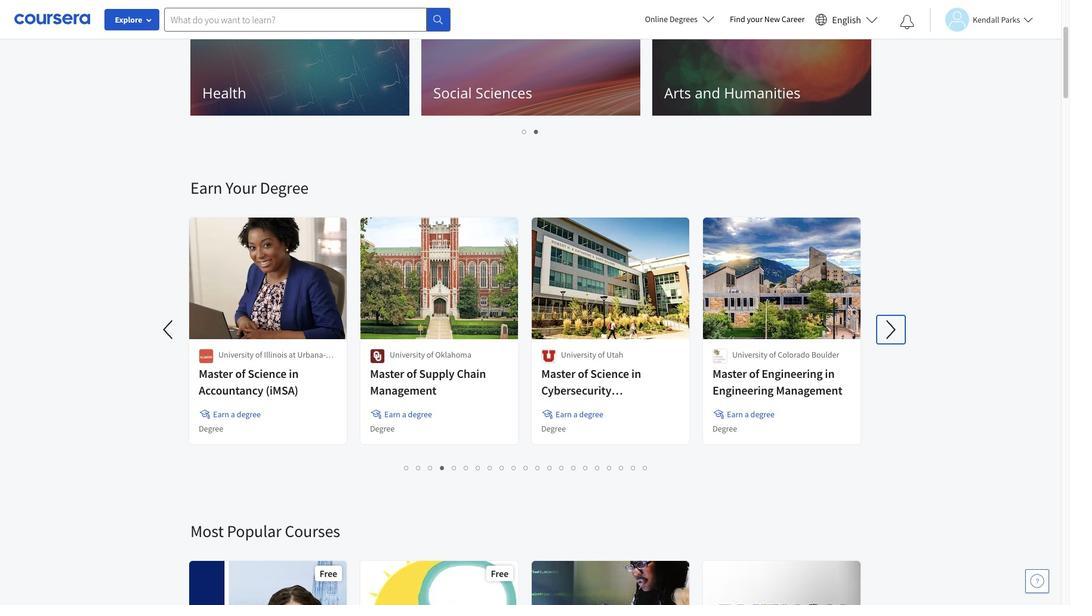 Task type: locate. For each thing, give the bounding box(es) containing it.
1 vertical spatial engineering
[[713, 383, 774, 398]]

2 free link from the left
[[359, 561, 519, 606]]

1 degree from the left
[[237, 410, 261, 420]]

13
[[548, 463, 557, 474]]

degree down master of supply chain management
[[408, 410, 432, 420]]

0 horizontal spatial science
[[248, 367, 287, 381]]

3 university from the left
[[561, 350, 596, 361]]

in inside 'master of science in cybersecurity management'
[[632, 367, 641, 381]]

0 horizontal spatial in
[[289, 367, 299, 381]]

coursera image
[[14, 10, 90, 29]]

20 button
[[628, 461, 641, 475]]

1 horizontal spatial 2
[[534, 126, 539, 137]]

degree for master of supply chain management
[[370, 424, 395, 435]]

university for master of engineering in engineering management
[[733, 350, 768, 361]]

management inside master of supply chain management
[[370, 383, 437, 398]]

17 button
[[592, 461, 605, 475]]

management down cybersecurity
[[541, 400, 608, 415]]

1 button
[[519, 125, 531, 139], [401, 461, 413, 475]]

list
[[190, 125, 871, 139], [190, 461, 862, 475]]

None search field
[[164, 7, 451, 31]]

arts and humanities image
[[653, 20, 872, 116]]

university right university of oklahoma image
[[390, 350, 425, 361]]

of inside master of supply chain management
[[407, 367, 417, 381]]

1 button down sciences
[[519, 125, 531, 139]]

1 horizontal spatial 1 button
[[519, 125, 531, 139]]

master inside master of supply chain management
[[370, 367, 404, 381]]

master inside master of engineering in engineering management
[[713, 367, 747, 381]]

1 horizontal spatial free link
[[359, 561, 519, 606]]

colorado
[[778, 350, 810, 361]]

engineering down university of colorado boulder image
[[713, 383, 774, 398]]

2 horizontal spatial management
[[776, 383, 843, 398]]

university for master of supply chain management
[[390, 350, 425, 361]]

in for master of engineering in engineering management
[[825, 367, 835, 381]]

management down supply
[[370, 383, 437, 398]]

earn a degree for engineering
[[727, 410, 775, 420]]

1 left '3' button
[[404, 463, 409, 474]]

science down "utah"
[[591, 367, 629, 381]]

master of science in accountancy (imsa)
[[199, 367, 299, 398]]

16 button
[[580, 461, 593, 475]]

management down 'colorado' at the right bottom of page
[[776, 383, 843, 398]]

management inside master of engineering in engineering management
[[776, 383, 843, 398]]

1 vertical spatial 1 button
[[401, 461, 413, 475]]

master down university of oklahoma image
[[370, 367, 404, 381]]

0 horizontal spatial management
[[370, 383, 437, 398]]

degree
[[237, 410, 261, 420], [408, 410, 432, 420], [579, 410, 603, 420], [751, 410, 775, 420]]

social sciences
[[433, 83, 533, 103]]

earn
[[190, 177, 222, 199], [213, 410, 229, 420], [384, 410, 401, 420], [556, 410, 572, 420], [727, 410, 743, 420]]

earn down master of engineering in engineering management at right
[[727, 410, 743, 420]]

2 inside the earn your degree carousel element
[[416, 463, 421, 474]]

of up supply
[[427, 350, 434, 361]]

2 in from the left
[[632, 367, 641, 381]]

supply
[[419, 367, 455, 381]]

of up accountancy
[[235, 367, 246, 381]]

online
[[645, 14, 668, 24]]

a down master of engineering in engineering management at right
[[745, 410, 749, 420]]

1 a from the left
[[231, 410, 235, 420]]

1 master from the left
[[199, 367, 233, 381]]

3 degree from the left
[[579, 410, 603, 420]]

0 horizontal spatial 1
[[404, 463, 409, 474]]

2 earn a degree from the left
[[384, 410, 432, 420]]

21
[[643, 463, 653, 474]]

of left "illinois"
[[255, 350, 262, 361]]

of inside the master of science in accountancy (imsa)
[[235, 367, 246, 381]]

of left 'colorado' at the right bottom of page
[[769, 350, 776, 361]]

2 button down sciences
[[531, 125, 543, 139]]

4 university from the left
[[733, 350, 768, 361]]

0 vertical spatial 2 button
[[531, 125, 543, 139]]

of inside university of illinois at urbana- champaign
[[255, 350, 262, 361]]

20
[[631, 463, 641, 474]]

degree for master of science in accountancy (imsa)
[[199, 424, 223, 435]]

management inside 'master of science in cybersecurity management'
[[541, 400, 608, 415]]

2 horizontal spatial in
[[825, 367, 835, 381]]

show notifications image
[[900, 15, 915, 29]]

1 inside the earn your degree carousel element
[[404, 463, 409, 474]]

find
[[730, 14, 745, 24]]

8
[[488, 463, 493, 474]]

3 in from the left
[[825, 367, 835, 381]]

0 vertical spatial 2
[[534, 126, 539, 137]]

university for master of science in accountancy (imsa)
[[219, 350, 254, 361]]

of inside master of engineering in engineering management
[[749, 367, 760, 381]]

1 in from the left
[[289, 367, 299, 381]]

earn down cybersecurity
[[556, 410, 572, 420]]

1 earn a degree from the left
[[213, 410, 261, 420]]

management
[[370, 383, 437, 398], [776, 383, 843, 398], [541, 400, 608, 415]]

earn a degree down master of supply chain management
[[384, 410, 432, 420]]

of left supply
[[407, 367, 417, 381]]

earn a degree
[[213, 410, 261, 420], [384, 410, 432, 420], [556, 410, 603, 420], [727, 410, 775, 420]]

2 degree from the left
[[408, 410, 432, 420]]

find your new career
[[730, 14, 805, 24]]

5
[[452, 463, 457, 474]]

social sciences link
[[421, 20, 641, 116]]

engineering
[[762, 367, 823, 381], [713, 383, 774, 398]]

a
[[231, 410, 235, 420], [402, 410, 406, 420], [574, 410, 578, 420], [745, 410, 749, 420]]

1 button left '3' button
[[401, 461, 413, 475]]

in inside the master of science in accountancy (imsa)
[[289, 367, 299, 381]]

1 down sciences
[[522, 126, 527, 137]]

1 horizontal spatial 2 button
[[531, 125, 543, 139]]

5 button
[[449, 461, 461, 475]]

university right university of colorado boulder image
[[733, 350, 768, 361]]

1
[[522, 126, 527, 137], [404, 463, 409, 474]]

science
[[248, 367, 287, 381], [591, 367, 629, 381]]

10
[[512, 463, 521, 474]]

science for cybersecurity
[[591, 367, 629, 381]]

master of supply chain management
[[370, 367, 486, 398]]

2 a from the left
[[402, 410, 406, 420]]

2 university from the left
[[390, 350, 425, 361]]

earn a degree for accountancy
[[213, 410, 261, 420]]

1 vertical spatial list
[[190, 461, 862, 475]]

4
[[440, 463, 445, 474]]

in inside master of engineering in engineering management
[[825, 367, 835, 381]]

earn down master of supply chain management
[[384, 410, 401, 420]]

1 science from the left
[[248, 367, 287, 381]]

of down university of colorado boulder
[[749, 367, 760, 381]]

degree down cybersecurity
[[579, 410, 603, 420]]

python for everybody specialization by university of michigan, image
[[532, 562, 690, 606]]

4 a from the left
[[745, 410, 749, 420]]

master down university of utah image
[[541, 367, 576, 381]]

2 list from the top
[[190, 461, 862, 475]]

popular
[[227, 521, 282, 543]]

2 button left 3
[[413, 461, 425, 475]]

0 vertical spatial 1 button
[[519, 125, 531, 139]]

explore button
[[104, 9, 159, 30]]

17
[[596, 463, 605, 474]]

4 degree from the left
[[751, 410, 775, 420]]

university of colorado boulder
[[733, 350, 840, 361]]

earn a degree down accountancy
[[213, 410, 261, 420]]

university right university of utah image
[[561, 350, 596, 361]]

degree down master of engineering in engineering management at right
[[751, 410, 775, 420]]

a down accountancy
[[231, 410, 235, 420]]

master down university of colorado boulder image
[[713, 367, 747, 381]]

master down university of illinois at urbana-champaign image
[[199, 367, 233, 381]]

earn a degree down cybersecurity
[[556, 410, 603, 420]]

1 vertical spatial 1
[[404, 463, 409, 474]]

1 button for the rightmost 2 button
[[519, 125, 531, 139]]

earn down accountancy
[[213, 410, 229, 420]]

social
[[433, 83, 472, 103]]

7
[[476, 463, 481, 474]]

urbana-
[[297, 350, 326, 361]]

degree down accountancy
[[237, 410, 261, 420]]

of for master of engineering in engineering management
[[749, 367, 760, 381]]

9 button
[[496, 461, 508, 475]]

oklahoma
[[435, 350, 472, 361]]

a down master of supply chain management
[[402, 410, 406, 420]]

2 science from the left
[[591, 367, 629, 381]]

master inside the master of science in accountancy (imsa)
[[199, 367, 233, 381]]

of left "utah"
[[598, 350, 605, 361]]

2 master from the left
[[370, 367, 404, 381]]

university of oklahoma image
[[370, 349, 385, 364]]

master
[[199, 367, 233, 381], [370, 367, 404, 381], [541, 367, 576, 381], [713, 367, 747, 381]]

science down "illinois"
[[248, 367, 287, 381]]

degree
[[260, 177, 309, 199], [199, 424, 223, 435], [370, 424, 395, 435], [541, 424, 566, 435], [713, 424, 737, 435]]

1 horizontal spatial science
[[591, 367, 629, 381]]

1 free link from the left
[[188, 561, 348, 606]]

free link
[[188, 561, 348, 606], [359, 561, 519, 606]]

parks
[[1001, 14, 1021, 25]]

13 button
[[544, 461, 557, 475]]

of for university of utah
[[598, 350, 605, 361]]

arts
[[664, 83, 691, 103]]

most popular courses carousel element
[[184, 485, 1070, 606]]

master for master of supply chain management
[[370, 367, 404, 381]]

3
[[428, 463, 433, 474]]

1 vertical spatial 2
[[416, 463, 421, 474]]

4 earn a degree from the left
[[727, 410, 775, 420]]

of for university of illinois at urbana- champaign
[[255, 350, 262, 361]]

boulder
[[812, 350, 840, 361]]

2
[[534, 126, 539, 137], [416, 463, 421, 474]]

a for management
[[402, 410, 406, 420]]

earn your degree carousel element
[[155, 141, 906, 485]]

earn for master of supply chain management
[[384, 410, 401, 420]]

kendall
[[973, 14, 1000, 25]]

What do you want to learn? text field
[[164, 7, 427, 31]]

utah
[[607, 350, 623, 361]]

most popular courses
[[190, 521, 340, 543]]

help center image
[[1030, 575, 1045, 589]]

university up "champaign"
[[219, 350, 254, 361]]

social sciences image
[[421, 20, 641, 116]]

free
[[320, 568, 337, 580], [491, 568, 509, 580]]

university
[[219, 350, 254, 361], [390, 350, 425, 361], [561, 350, 596, 361], [733, 350, 768, 361]]

of up cybersecurity
[[578, 367, 588, 381]]

1 horizontal spatial free
[[491, 568, 509, 580]]

master inside 'master of science in cybersecurity management'
[[541, 367, 576, 381]]

online degrees
[[645, 14, 698, 24]]

6
[[464, 463, 469, 474]]

cybersecurity
[[541, 383, 612, 398]]

3 master from the left
[[541, 367, 576, 381]]

in
[[289, 367, 299, 381], [632, 367, 641, 381], [825, 367, 835, 381]]

0 vertical spatial engineering
[[762, 367, 823, 381]]

of inside 'master of science in cybersecurity management'
[[578, 367, 588, 381]]

21 button
[[640, 461, 653, 475]]

0 vertical spatial list
[[190, 125, 871, 139]]

1 horizontal spatial management
[[541, 400, 608, 415]]

8 button
[[484, 461, 496, 475]]

4 master from the left
[[713, 367, 747, 381]]

master for master of science in cybersecurity management
[[541, 367, 576, 381]]

0 vertical spatial 1
[[522, 126, 527, 137]]

and
[[695, 83, 721, 103]]

1 free from the left
[[320, 568, 337, 580]]

degree for accountancy
[[237, 410, 261, 420]]

3 earn a degree from the left
[[556, 410, 603, 420]]

1 university from the left
[[219, 350, 254, 361]]

1 vertical spatial 2 button
[[413, 461, 425, 475]]

engineering down 'colorado' at the right bottom of page
[[762, 367, 823, 381]]

science inside 'master of science in cybersecurity management'
[[591, 367, 629, 381]]

0 horizontal spatial free
[[320, 568, 337, 580]]

of for university of colorado boulder
[[769, 350, 776, 361]]

18
[[607, 463, 617, 474]]

earn a degree down master of engineering in engineering management at right
[[727, 410, 775, 420]]

0 horizontal spatial 2
[[416, 463, 421, 474]]

1 horizontal spatial in
[[632, 367, 641, 381]]

0 horizontal spatial 2 button
[[413, 461, 425, 475]]

degree for management
[[408, 410, 432, 420]]

0 horizontal spatial free link
[[188, 561, 348, 606]]

0 horizontal spatial 1 button
[[401, 461, 413, 475]]

3 a from the left
[[574, 410, 578, 420]]

university inside university of illinois at urbana- champaign
[[219, 350, 254, 361]]

science inside the master of science in accountancy (imsa)
[[248, 367, 287, 381]]

a down cybersecurity
[[574, 410, 578, 420]]

2 for left 2 button
[[416, 463, 421, 474]]



Task type: describe. For each thing, give the bounding box(es) containing it.
health image
[[190, 20, 410, 116]]

management for master of engineering in engineering management
[[776, 383, 843, 398]]

arts and humanities link
[[653, 20, 872, 116]]

15
[[572, 463, 581, 474]]

master for master of science in accountancy (imsa)
[[199, 367, 233, 381]]

health
[[202, 83, 246, 103]]

courses
[[285, 521, 340, 543]]

11
[[524, 463, 533, 474]]

6 button
[[461, 461, 473, 475]]

university of illinois at urbana-champaign image
[[199, 349, 214, 364]]

12 button
[[532, 461, 545, 475]]

of for master of supply chain management
[[407, 367, 417, 381]]

earn a degree for management
[[384, 410, 432, 420]]

find your new career link
[[724, 12, 811, 27]]

career
[[782, 14, 805, 24]]

7 button
[[473, 461, 484, 475]]

degrees
[[670, 14, 698, 24]]

14
[[560, 463, 569, 474]]

degree for cybersecurity
[[579, 410, 603, 420]]

a for engineering
[[745, 410, 749, 420]]

18 button
[[604, 461, 617, 475]]

science for accountancy
[[248, 367, 287, 381]]

kendall parks button
[[930, 7, 1034, 31]]

new
[[765, 14, 780, 24]]

earn your degree
[[190, 177, 309, 199]]

master of engineering in engineering management
[[713, 367, 843, 398]]

1 button for left 2 button
[[401, 461, 413, 475]]

4 button
[[437, 461, 449, 475]]

earn for master of science in cybersecurity management
[[556, 410, 572, 420]]

3 button
[[425, 461, 437, 475]]

english
[[832, 13, 861, 25]]

of for master of science in accountancy (imsa)
[[235, 367, 246, 381]]

in for master of science in cybersecurity management
[[632, 367, 641, 381]]

university for master of science in cybersecurity management
[[561, 350, 596, 361]]

health link
[[190, 20, 410, 116]]

19
[[619, 463, 629, 474]]

kendall parks
[[973, 14, 1021, 25]]

university of illinois at urbana- champaign
[[219, 350, 326, 373]]

a for accountancy
[[231, 410, 235, 420]]

your
[[747, 14, 763, 24]]

of for university of oklahoma
[[427, 350, 434, 361]]

management for master of science in cybersecurity management
[[541, 400, 608, 415]]

earn for master of science in accountancy (imsa)
[[213, 410, 229, 420]]

online degrees button
[[636, 6, 724, 32]]

master of science in cybersecurity management
[[541, 367, 641, 415]]

programming for everybody (getting started with python) course by university of michigan, image
[[703, 562, 861, 606]]

degree for master of engineering in engineering management
[[713, 424, 737, 435]]

list inside the earn your degree carousel element
[[190, 461, 862, 475]]

16
[[584, 463, 593, 474]]

accountancy
[[199, 383, 264, 398]]

1 list from the top
[[190, 125, 871, 139]]

earn for master of engineering in engineering management
[[727, 410, 743, 420]]

12
[[536, 463, 545, 474]]

previous slide image
[[163, 0, 192, 26]]

champaign
[[219, 362, 259, 373]]

1 horizontal spatial 1
[[522, 126, 527, 137]]

university of colorado boulder image
[[713, 349, 728, 364]]

10 button
[[508, 461, 521, 475]]

sciences
[[476, 83, 533, 103]]

your
[[226, 177, 257, 199]]

university of utah
[[561, 350, 623, 361]]

(imsa)
[[266, 383, 298, 398]]

master for master of engineering in engineering management
[[713, 367, 747, 381]]

university of utah image
[[541, 349, 556, 364]]

earn a degree for cybersecurity
[[556, 410, 603, 420]]

11 button
[[520, 461, 533, 475]]

2 for the rightmost 2 button
[[534, 126, 539, 137]]

earn left your
[[190, 177, 222, 199]]

illinois
[[264, 350, 287, 361]]

10 11 12 13 14 15 16 17 18 19 20 21
[[512, 463, 653, 474]]

explore
[[115, 14, 142, 25]]

previous slide image
[[155, 316, 183, 344]]

next slide image
[[877, 316, 906, 344]]

9
[[500, 463, 505, 474]]

in for master of science in accountancy (imsa)
[[289, 367, 299, 381]]

degree for master of science in cybersecurity management
[[541, 424, 566, 435]]

degree for engineering
[[751, 410, 775, 420]]

english button
[[811, 0, 883, 39]]

chain
[[457, 367, 486, 381]]

arts and humanities
[[664, 83, 801, 103]]

most
[[190, 521, 224, 543]]

university of oklahoma
[[390, 350, 472, 361]]

14 button
[[556, 461, 569, 475]]

at
[[289, 350, 296, 361]]

of for master of science in cybersecurity management
[[578, 367, 588, 381]]

19 button
[[616, 461, 629, 475]]

a for cybersecurity
[[574, 410, 578, 420]]

15 button
[[568, 461, 581, 475]]

2 free from the left
[[491, 568, 509, 580]]

humanities
[[724, 83, 801, 103]]



Task type: vqa. For each thing, say whether or not it's contained in the screenshot.
Engineering's The Earn A Degree
yes



